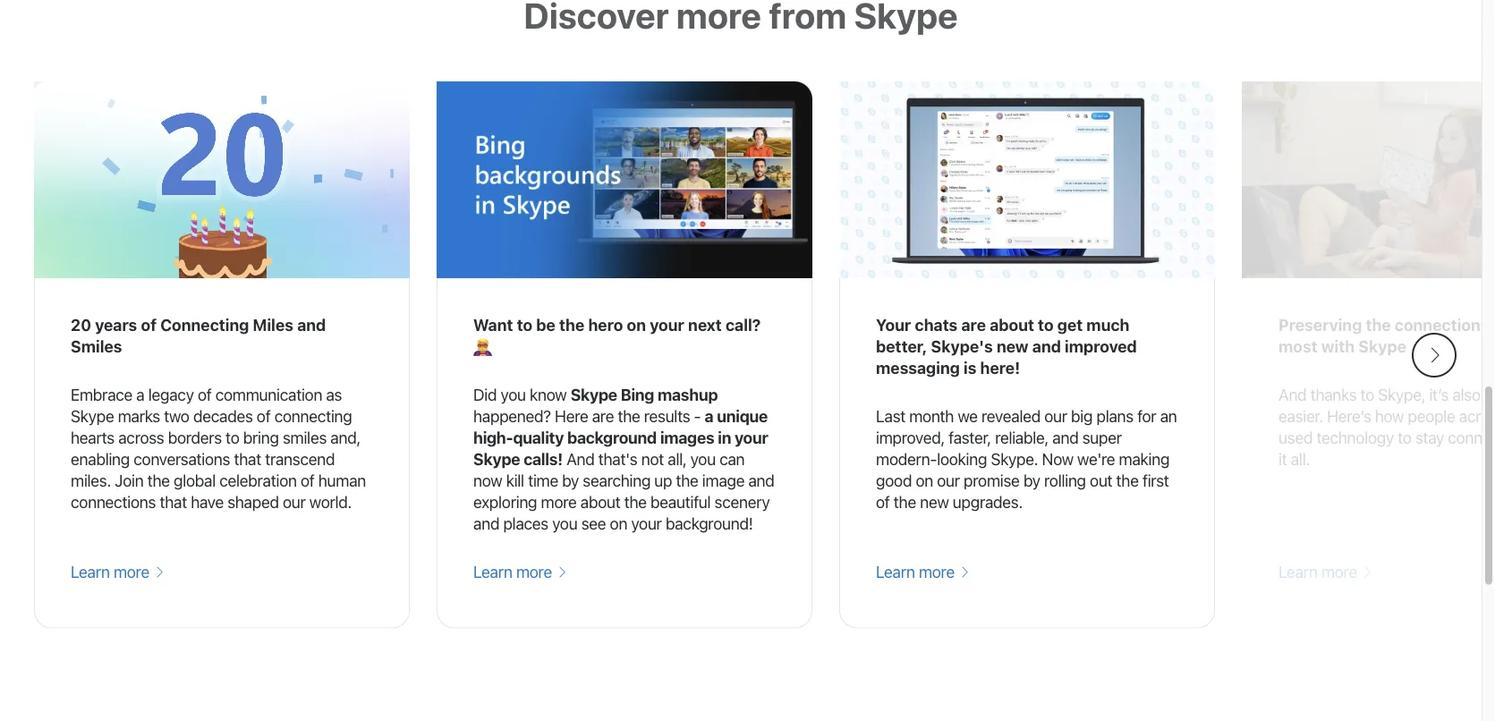 Task type: locate. For each thing, give the bounding box(es) containing it.
learn for embrace a legacy of communication as skype marks two decades of connecting hearts across borders to bring smiles and, enabling conversations that transcend miles. join the global celebration of human connections that have shaped our world.
[[71, 562, 110, 581]]

skype inside a unique high-quality background images in your skype calls!
[[473, 449, 520, 469]]

3 learn from the left
[[876, 562, 915, 581]]

more down connections
[[114, 562, 149, 581]]

the right "be"
[[559, 315, 585, 334]]

learn more link for embrace a legacy of communication as skype marks two decades of connecting hearts across borders to bring smiles and, enabling conversations that transcend miles. join the global celebration of human connections that have shaped our world.
[[71, 561, 164, 583]]

two
[[164, 406, 189, 426]]

1 horizontal spatial that
[[234, 449, 261, 469]]

🦸
[[473, 337, 490, 356]]

our left the world.
[[283, 492, 306, 512]]

beautiful
[[651, 492, 711, 512]]

2 vertical spatial your
[[631, 514, 662, 533]]

our down looking
[[937, 471, 960, 490]]

skype
[[571, 385, 617, 404], [71, 406, 114, 426], [473, 449, 520, 469]]

skype up hearts
[[71, 406, 114, 426]]

you right the all,
[[691, 449, 716, 469]]

we
[[958, 406, 978, 426]]

2 horizontal spatial learn
[[876, 562, 915, 581]]

a right -
[[705, 406, 714, 426]]

1 horizontal spatial skype
[[473, 449, 520, 469]]

our
[[1044, 406, 1067, 426], [937, 471, 960, 490], [283, 492, 306, 512]]

1 learn from the left
[[71, 562, 110, 581]]

1 horizontal spatial learn more
[[473, 562, 556, 581]]

and
[[297, 315, 326, 334], [1032, 337, 1061, 356], [1053, 428, 1079, 447], [749, 471, 775, 490], [473, 514, 499, 533]]

learn for did you know
[[473, 562, 512, 581]]

a unique high-quality background images in your skype calls!
[[473, 406, 768, 469]]

your chats are about to get much better, skype's new and improved messaging is here!
[[876, 315, 1137, 377]]

by inside last month we revealed our big plans for an improved, faster, reliable, and super modern-looking skype. now we're making good on our promise by rolling out the first of the new upgrades.
[[1024, 471, 1041, 490]]

of right years
[[141, 315, 157, 334]]

picture of skype modern message chat with side bar. image
[[839, 82, 1215, 278]]

and right miles at the left of page
[[297, 315, 326, 334]]

0 vertical spatial skype
[[571, 385, 617, 404]]

skype inside embrace a legacy of communication as skype marks two decades of connecting hearts across borders to bring smiles and, enabling conversations that transcend miles. join the global celebration of human connections that have shaped our world.
[[71, 406, 114, 426]]

we're
[[1078, 449, 1115, 469]]

0 horizontal spatial learn more link
[[71, 561, 164, 583]]

1 vertical spatial skype
[[71, 406, 114, 426]]

1 horizontal spatial a
[[705, 406, 714, 426]]

​want
[[473, 315, 513, 334]]

0 vertical spatial your
[[650, 315, 685, 334]]

join
[[115, 471, 143, 490]]

0 horizontal spatial a
[[136, 385, 145, 404]]

big
[[1071, 406, 1093, 426]]

more down time
[[541, 492, 577, 512]]

2 learn from the left
[[473, 562, 512, 581]]

1 vertical spatial are
[[592, 406, 614, 426]]

on down modern-
[[916, 471, 933, 490]]

1 horizontal spatial to
[[517, 315, 533, 334]]

1 horizontal spatial learn
[[473, 562, 512, 581]]

0 horizontal spatial are
[[592, 406, 614, 426]]

1 horizontal spatial learn more link
[[473, 561, 567, 583]]

your down unique
[[735, 428, 768, 447]]

modern-
[[876, 449, 937, 469]]

0 vertical spatial about
[[990, 315, 1034, 334]]

on right hero
[[627, 315, 646, 334]]

2 vertical spatial our
[[283, 492, 306, 512]]

1 vertical spatial a
[[705, 406, 714, 426]]

skype inside did you know skype bing mashup happened? here are the results -
[[571, 385, 617, 404]]

for
[[1138, 406, 1157, 426]]

learn more link
[[71, 561, 164, 583], [473, 561, 567, 583], [876, 561, 970, 583]]

of down transcend
[[301, 471, 315, 490]]

you left see
[[552, 514, 578, 533]]

about
[[990, 315, 1034, 334], [581, 492, 621, 512]]

a up marks
[[136, 385, 145, 404]]

more inside and that's not all, you can now kill time by searching up the image and exploring more about the beautiful scenery and places you see on your background!
[[541, 492, 577, 512]]

that up celebration at the bottom left of page
[[234, 449, 261, 469]]

picture of skype logo and cake celebrating 20 years of skype image
[[34, 82, 410, 278]]

out
[[1090, 471, 1113, 490]]

searching
[[583, 471, 651, 490]]

to left "be"
[[517, 315, 533, 334]]

on right see
[[610, 514, 627, 533]]

by down and on the left of the page
[[562, 471, 579, 490]]

1 learn more link from the left
[[71, 561, 164, 583]]

of up bring
[[257, 406, 271, 426]]

0 horizontal spatial you
[[501, 385, 526, 404]]

learn more
[[71, 562, 153, 581], [473, 562, 556, 581], [876, 562, 959, 581]]

promise
[[964, 471, 1020, 490]]

1 by from the left
[[562, 471, 579, 490]]

learn for last month we revealed our big plans for an improved, faster, reliable, and super modern-looking skype. now we're making good on our promise by rolling out the first of the new upgrades.
[[876, 562, 915, 581]]

smiles
[[283, 428, 327, 447]]

1 horizontal spatial you
[[552, 514, 578, 533]]

your down beautiful at bottom
[[631, 514, 662, 533]]

2 vertical spatial you
[[552, 514, 578, 533]]

of
[[141, 315, 157, 334], [198, 385, 212, 404], [257, 406, 271, 426], [301, 471, 315, 490], [876, 492, 890, 512]]

0 vertical spatial are
[[961, 315, 986, 334]]

you inside did you know skype bing mashup happened? here are the results -
[[501, 385, 526, 404]]

main content
[[0, 0, 1495, 686]]

0 vertical spatial a
[[136, 385, 145, 404]]

0 horizontal spatial skype
[[71, 406, 114, 426]]

background
[[567, 428, 657, 447]]

chats
[[915, 315, 958, 334]]

2 horizontal spatial skype
[[571, 385, 617, 404]]

0 horizontal spatial by
[[562, 471, 579, 490]]

by
[[562, 471, 579, 490], [1024, 471, 1041, 490]]

a
[[136, 385, 145, 404], [705, 406, 714, 426]]

new down looking
[[920, 492, 949, 512]]

you
[[501, 385, 526, 404], [691, 449, 716, 469], [552, 514, 578, 533]]

much
[[1087, 315, 1130, 334]]

places
[[503, 514, 549, 533]]

skype up here
[[571, 385, 617, 404]]

and down get
[[1032, 337, 1061, 356]]

on inside and that's not all, you can now kill time by searching up the image and exploring more about the beautiful scenery and places you see on your background!
[[610, 514, 627, 533]]

and
[[567, 449, 595, 469]]

of down good
[[876, 492, 890, 512]]

your left next
[[650, 315, 685, 334]]

2 learn more from the left
[[473, 562, 556, 581]]

3 learn more from the left
[[876, 562, 959, 581]]

get
[[1058, 315, 1083, 334]]

that down global
[[160, 492, 187, 512]]

0 horizontal spatial learn
[[71, 562, 110, 581]]

quality
[[513, 428, 564, 447]]

and,
[[330, 428, 361, 447]]

learn more for last month we revealed our big plans for an improved, faster, reliable, and super modern-looking skype. now we're making good on our promise by rolling out the first of the new upgrades.
[[876, 562, 959, 581]]

1 vertical spatial on
[[916, 471, 933, 490]]

now
[[1042, 449, 1074, 469]]

skype down high-
[[473, 449, 520, 469]]

1 vertical spatial our
[[937, 471, 960, 490]]

call?
[[726, 315, 761, 334]]

of inside 20 years of connecting miles and smiles
[[141, 315, 157, 334]]

and up now
[[1053, 428, 1079, 447]]

are
[[961, 315, 986, 334], [592, 406, 614, 426]]

now
[[473, 471, 502, 490]]

1 horizontal spatial are
[[961, 315, 986, 334]]

a inside a unique high-quality background images in your skype calls!
[[705, 406, 714, 426]]

new up "here!"
[[997, 337, 1029, 356]]

the
[[559, 315, 585, 334], [618, 406, 640, 426], [147, 471, 170, 490], [676, 471, 699, 490], [1116, 471, 1139, 490], [624, 492, 647, 512], [894, 492, 916, 512]]

more down upgrades. at the bottom of page
[[919, 562, 955, 581]]

the inside did you know skype bing mashup happened? here are the results -
[[618, 406, 640, 426]]

0 horizontal spatial our
[[283, 492, 306, 512]]

2 vertical spatial skype
[[473, 449, 520, 469]]

0 horizontal spatial new
[[920, 492, 949, 512]]

1 vertical spatial your
[[735, 428, 768, 447]]

20
[[71, 315, 91, 334]]

1 horizontal spatial our
[[937, 471, 960, 490]]

0 vertical spatial new
[[997, 337, 1029, 356]]

to left get
[[1038, 315, 1054, 334]]

1 vertical spatial that
[[160, 492, 187, 512]]

upgrades.
[[953, 492, 1023, 512]]

about up "here!"
[[990, 315, 1034, 334]]

more for embrace a legacy of communication as skype marks two decades of connecting hearts across borders to bring smiles and, enabling conversations that transcend miles. join the global celebration of human connections that have shaped our world.
[[114, 562, 149, 581]]

communication
[[215, 385, 322, 404]]

here
[[555, 406, 588, 426]]

the down the bing on the left of the page
[[618, 406, 640, 426]]

did you know skype bing mashup happened? here are the results -
[[473, 385, 718, 426]]

1 vertical spatial about
[[581, 492, 621, 512]]

have
[[191, 492, 224, 512]]

to down decades
[[226, 428, 239, 447]]

hero
[[588, 315, 623, 334]]

last month we revealed our big plans for an improved, faster, reliable, and super modern-looking skype. now we're making good on our promise by rolling out the first of the new upgrades.
[[876, 406, 1177, 512]]

more down places
[[516, 562, 552, 581]]

1 horizontal spatial about
[[990, 315, 1034, 334]]

unique
[[717, 406, 768, 426]]

to
[[517, 315, 533, 334], [1038, 315, 1054, 334], [226, 428, 239, 447]]

1 horizontal spatial by
[[1024, 471, 1041, 490]]

2 horizontal spatial to
[[1038, 315, 1054, 334]]

are up background
[[592, 406, 614, 426]]

rolling
[[1044, 471, 1086, 490]]

2 horizontal spatial our
[[1044, 406, 1067, 426]]

time
[[528, 471, 558, 490]]

by down skype.
[[1024, 471, 1041, 490]]

2 by from the left
[[1024, 471, 1041, 490]]

marks
[[118, 406, 160, 426]]

main content containing 20 years of connecting miles and smiles
[[0, 0, 1495, 686]]

and inside your chats are about to get much better, skype's new and improved messaging is here!
[[1032, 337, 1061, 356]]

1 vertical spatial new
[[920, 492, 949, 512]]

0 horizontal spatial to
[[226, 428, 239, 447]]

2 horizontal spatial learn more link
[[876, 561, 970, 583]]

faster,
[[949, 428, 991, 447]]

2 horizontal spatial learn more
[[876, 562, 959, 581]]

can
[[720, 449, 745, 469]]

your
[[876, 315, 911, 334]]

1 learn more from the left
[[71, 562, 153, 581]]

celebration
[[219, 471, 297, 490]]

next
[[688, 315, 722, 334]]

new inside last month we revealed our big plans for an improved, faster, reliable, and super modern-looking skype. now we're making good on our promise by rolling out the first of the new upgrades.
[[920, 492, 949, 512]]

0 horizontal spatial learn more
[[71, 562, 153, 581]]

our left big
[[1044, 406, 1067, 426]]

connecting
[[160, 315, 249, 334]]

0 vertical spatial you
[[501, 385, 526, 404]]

3 learn more link from the left
[[876, 561, 970, 583]]

to inside embrace a legacy of communication as skype marks two decades of connecting hearts across borders to bring smiles and, enabling conversations that transcend miles. join the global celebration of human connections that have shaped our world.
[[226, 428, 239, 447]]

you up happened?
[[501, 385, 526, 404]]

-
[[694, 406, 701, 426]]

0 vertical spatial our
[[1044, 406, 1067, 426]]

shaped
[[227, 492, 279, 512]]

on
[[627, 315, 646, 334], [916, 471, 933, 490], [610, 514, 627, 533]]

the right join at the bottom of the page
[[147, 471, 170, 490]]

are up 'skype's'
[[961, 315, 986, 334]]

the right out
[[1116, 471, 1139, 490]]

your
[[650, 315, 685, 334], [735, 428, 768, 447], [631, 514, 662, 533]]

0 horizontal spatial about
[[581, 492, 621, 512]]

exploring
[[473, 492, 537, 512]]

and inside 20 years of connecting miles and smiles
[[297, 315, 326, 334]]

2 learn more link from the left
[[473, 561, 567, 583]]

2 horizontal spatial you
[[691, 449, 716, 469]]

about up see
[[581, 492, 621, 512]]

smiles
[[71, 337, 122, 356]]

0 vertical spatial on
[[627, 315, 646, 334]]

and down exploring
[[473, 514, 499, 533]]

results
[[644, 406, 690, 426]]

the inside ​want to be the hero on your next call? 🦸
[[559, 315, 585, 334]]

the up beautiful at bottom
[[676, 471, 699, 490]]

1 horizontal spatial new
[[997, 337, 1029, 356]]

2 vertical spatial on
[[610, 514, 627, 533]]



Task type: describe. For each thing, give the bounding box(es) containing it.
enabling
[[71, 449, 130, 469]]

an
[[1160, 406, 1177, 426]]

background!
[[666, 514, 753, 533]]

better,
[[876, 337, 927, 356]]

picture of skype light stage call in progress with bing backgrounds and text bing backgrounds in skype. image
[[437, 82, 813, 278]]

embrace a legacy of communication as skype marks two decades of connecting hearts across borders to bring smiles and, enabling conversations that transcend miles. join the global celebration of human connections that have shaped our world.
[[71, 385, 366, 512]]

connecting
[[274, 406, 352, 426]]

decades
[[193, 406, 253, 426]]

kill
[[506, 471, 524, 490]]

that's
[[598, 449, 638, 469]]

plans
[[1097, 406, 1134, 426]]

to inside ​want to be the hero on your next call? 🦸
[[517, 315, 533, 334]]

years
[[95, 315, 137, 334]]

miles.
[[71, 471, 111, 490]]

your inside and that's not all, you can now kill time by searching up the image and exploring more about the beautiful scenery and places you see on your background!
[[631, 514, 662, 533]]

of inside last month we revealed our big plans for an improved, faster, reliable, and super modern-looking skype. now we're making good on our promise by rolling out the first of the new upgrades.
[[876, 492, 890, 512]]

mashup
[[658, 385, 718, 404]]

1 vertical spatial you
[[691, 449, 716, 469]]

the down good
[[894, 492, 916, 512]]

about inside and that's not all, you can now kill time by searching up the image and exploring more about the beautiful scenery and places you see on your background!
[[581, 492, 621, 512]]

month
[[909, 406, 954, 426]]

bring
[[243, 428, 279, 447]]

global
[[174, 471, 216, 490]]

a inside embrace a legacy of communication as skype marks two decades of connecting hearts across borders to bring smiles and, enabling conversations that transcend miles. join the global celebration of human connections that have shaped our world.
[[136, 385, 145, 404]]

world.
[[309, 492, 352, 512]]

know
[[530, 385, 567, 404]]

are inside your chats are about to get much better, skype's new and improved messaging is here!
[[961, 315, 986, 334]]

more for did you know
[[516, 562, 552, 581]]

skype's
[[931, 337, 993, 356]]

on inside last month we revealed our big plans for an improved, faster, reliable, and super modern-looking skype. now we're making good on our promise by rolling out the first of the new upgrades.
[[916, 471, 933, 490]]

and inside last month we revealed our big plans for an improved, faster, reliable, and super modern-looking skype. now we're making good on our promise by rolling out the first of the new upgrades.
[[1053, 428, 1079, 447]]

​want to be the hero on your next call? 🦸
[[473, 315, 761, 356]]

last
[[876, 406, 906, 426]]

the inside embrace a legacy of communication as skype marks two decades of connecting hearts across borders to bring smiles and, enabling conversations that transcend miles. join the global celebration of human connections that have shaped our world.
[[147, 471, 170, 490]]

up
[[654, 471, 672, 490]]

and up "scenery"
[[749, 471, 775, 490]]

learn more link for did you know
[[473, 561, 567, 583]]

miles
[[253, 315, 293, 334]]

human
[[318, 471, 366, 490]]

connections
[[71, 492, 156, 512]]

your inside a unique high-quality background images in your skype calls!
[[735, 428, 768, 447]]

0 horizontal spatial that
[[160, 492, 187, 512]]

calls!
[[524, 449, 563, 469]]

here!
[[980, 358, 1020, 377]]

scenery
[[715, 492, 770, 512]]

on inside ​want to be the hero on your next call? 🦸
[[627, 315, 646, 334]]

improved,
[[876, 428, 945, 447]]

learn more for did you know
[[473, 562, 556, 581]]

20 years of connecting miles and smiles
[[71, 315, 326, 356]]

looking
[[937, 449, 987, 469]]

as
[[326, 385, 342, 404]]

improved
[[1065, 337, 1137, 356]]

in
[[718, 428, 731, 447]]

bing
[[621, 385, 654, 404]]

hearts
[[71, 428, 114, 447]]

all,
[[668, 449, 687, 469]]

and that's not all, you can now kill time by searching up the image and exploring more about the beautiful scenery and places you see on your background!
[[473, 449, 775, 533]]

good
[[876, 471, 912, 490]]

see
[[581, 514, 606, 533]]

legacy
[[148, 385, 194, 404]]

the down searching
[[624, 492, 647, 512]]

learn more link for last month we revealed our big plans for an improved, faster, reliable, and super modern-looking skype. now we're making good on our promise by rolling out the first of the new upgrades.
[[876, 561, 970, 583]]

your inside ​want to be the hero on your next call? 🦸
[[650, 315, 685, 334]]

learn more for embrace a legacy of communication as skype marks two decades of connecting hearts across borders to bring smiles and, enabling conversations that transcend miles. join the global celebration of human connections that have shaped our world.
[[71, 562, 153, 581]]

across
[[118, 428, 164, 447]]

happened?
[[473, 406, 551, 426]]

to inside your chats are about to get much better, skype's new and improved messaging is here!
[[1038, 315, 1054, 334]]

is
[[964, 358, 977, 377]]

borders
[[168, 428, 222, 447]]

new inside your chats are about to get much better, skype's new and improved messaging is here!
[[997, 337, 1029, 356]]

more for last month we revealed our big plans for an improved, faster, reliable, and super modern-looking skype. now we're making good on our promise by rolling out the first of the new upgrades.
[[919, 562, 955, 581]]

of up decades
[[198, 385, 212, 404]]

embrace
[[71, 385, 133, 404]]

be
[[536, 315, 556, 334]]

messaging
[[876, 358, 960, 377]]

image
[[702, 471, 745, 490]]

our inside embrace a legacy of communication as skype marks two decades of connecting hearts across borders to bring smiles and, enabling conversations that transcend miles. join the global celebration of human connections that have shaped our world.
[[283, 492, 306, 512]]

by inside and that's not all, you can now kill time by searching up the image and exploring more about the beautiful scenery and places you see on your background!
[[562, 471, 579, 490]]

revealed
[[982, 406, 1041, 426]]

0 vertical spatial that
[[234, 449, 261, 469]]

reliable,
[[995, 428, 1049, 447]]

images
[[660, 428, 714, 447]]

not
[[641, 449, 664, 469]]

making
[[1119, 449, 1170, 469]]

are inside did you know skype bing mashup happened? here are the results -
[[592, 406, 614, 426]]

first
[[1143, 471, 1169, 490]]

skype.
[[991, 449, 1038, 469]]

transcend
[[265, 449, 335, 469]]

super
[[1083, 428, 1122, 447]]

conversations
[[134, 449, 230, 469]]

about inside your chats are about to get much better, skype's new and improved messaging is here!
[[990, 315, 1034, 334]]



Task type: vqa. For each thing, say whether or not it's contained in the screenshot.
headquartered
no



